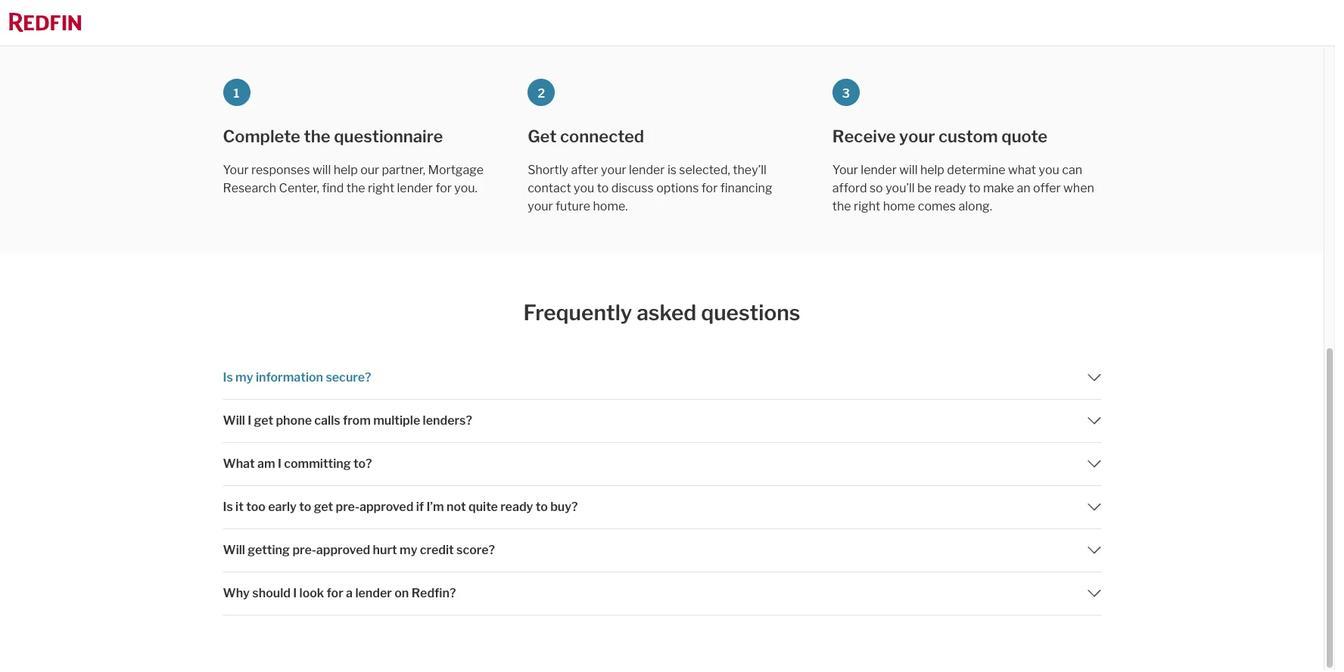 Task type: vqa. For each thing, say whether or not it's contained in the screenshot.


Task type: describe. For each thing, give the bounding box(es) containing it.
pre- inside dropdown button
[[293, 543, 316, 557]]

pre- inside dropdown button
[[336, 500, 360, 514]]

they'll
[[733, 163, 767, 177]]

secure?
[[326, 370, 371, 384]]

should
[[252, 586, 291, 600]]

getting
[[248, 543, 290, 557]]

shortly after your lender is selected, they'll contact you to discuss options for financing your future home.
[[528, 163, 773, 214]]

0 horizontal spatial i
[[248, 413, 252, 428]]

is my information secure?
[[223, 370, 371, 384]]

from
[[343, 413, 371, 428]]

to?
[[354, 456, 372, 471]]

lender inside your lender will help determine what you can afford so you'll be ready to make an offer when the right home comes along.
[[861, 163, 897, 177]]

i for am
[[278, 456, 282, 471]]

help for questionnaire
[[334, 163, 358, 177]]

am
[[258, 456, 275, 471]]

phone
[[276, 413, 312, 428]]

discuss
[[612, 181, 654, 195]]

frequently
[[524, 300, 633, 326]]

quite
[[469, 500, 498, 514]]

too
[[246, 500, 266, 514]]

complete the questionnaire
[[223, 126, 443, 146]]

look
[[300, 586, 324, 600]]

my inside dropdown button
[[236, 370, 253, 384]]

will for your
[[900, 163, 918, 177]]

determine
[[948, 163, 1006, 177]]

0 vertical spatial your
[[900, 126, 936, 146]]

you'll
[[886, 181, 915, 195]]

a
[[346, 586, 353, 600]]

future home.
[[556, 199, 628, 214]]

is for is it too early to get pre-approved if i'm not quite ready to buy?
[[223, 500, 233, 514]]

approved inside will getting pre-approved hurt my credit score? dropdown button
[[316, 543, 371, 557]]

2 vertical spatial your
[[528, 199, 553, 214]]

what
[[223, 456, 255, 471]]

right inside 'your responses will help our partner, mortgage research center, find the right lender for you.'
[[368, 181, 395, 195]]

get connected
[[528, 126, 645, 146]]

why
[[223, 586, 250, 600]]

why should i look for a lender on redfin? button
[[223, 572, 1102, 615]]

questionnaire
[[334, 126, 443, 146]]

help for custom quote
[[921, 163, 945, 177]]

research
[[223, 181, 277, 195]]

questions
[[701, 300, 801, 326]]

on
[[395, 586, 409, 600]]

will i get phone calls from multiple lenders? button
[[223, 400, 1102, 442]]

my inside dropdown button
[[400, 543, 418, 557]]

is it too early to get pre-approved if i'm not quite ready to buy? button
[[223, 486, 1102, 528]]

get
[[528, 126, 557, 146]]

to right early
[[299, 500, 312, 514]]

will for will getting pre-approved hurt my credit score?
[[223, 543, 245, 557]]

shortly
[[528, 163, 569, 177]]

financing
[[721, 181, 773, 195]]

responses
[[251, 163, 310, 177]]

what am i committing to? button
[[223, 443, 1102, 485]]

options
[[657, 181, 699, 195]]

calls
[[315, 413, 341, 428]]

for you.
[[436, 181, 478, 195]]

lender inside shortly after your lender is selected, they'll contact you to discuss options for financing your future home.
[[629, 163, 665, 177]]

the inside your lender will help determine what you can afford so you'll be ready to make an offer when the right home comes along.
[[833, 199, 852, 214]]

when
[[1064, 181, 1095, 195]]

selected,
[[680, 163, 731, 177]]

home
[[884, 199, 916, 214]]

for inside dropdown button
[[327, 586, 344, 600]]

committing
[[284, 456, 351, 471]]

you inside shortly after your lender is selected, they'll contact you to discuss options for financing your future home.
[[574, 181, 595, 195]]

for inside shortly after your lender is selected, they'll contact you to discuss options for financing your future home.
[[702, 181, 718, 195]]

not
[[447, 500, 466, 514]]

if
[[416, 500, 424, 514]]

be
[[918, 181, 932, 195]]

to left buy?
[[536, 500, 548, 514]]

center,
[[279, 181, 320, 195]]

approved inside is it too early to get pre-approved if i'm not quite ready to buy? dropdown button
[[360, 500, 414, 514]]

is for is my information secure?
[[223, 370, 233, 384]]

comes along.
[[919, 199, 993, 214]]

so
[[870, 181, 884, 195]]

ready for be
[[935, 181, 967, 195]]

an
[[1017, 181, 1031, 195]]

make
[[984, 181, 1015, 195]]

partner,
[[382, 163, 426, 177]]

after
[[571, 163, 599, 177]]

will getting pre-approved hurt my credit score?
[[223, 543, 495, 557]]

can
[[1063, 163, 1083, 177]]

will for will i get phone calls from multiple lenders?
[[223, 413, 245, 428]]

right inside your lender will help determine what you can afford so you'll be ready to make an offer when the right home comes along.
[[854, 199, 881, 214]]

find
[[322, 181, 344, 195]]



Task type: locate. For each thing, give the bounding box(es) containing it.
1 vertical spatial my
[[400, 543, 418, 557]]

0 vertical spatial the
[[304, 126, 331, 146]]

ready for quite
[[501, 500, 534, 514]]

2 vertical spatial the
[[833, 199, 852, 214]]

1 your from the left
[[223, 163, 249, 177]]

2 is from the top
[[223, 500, 233, 514]]

2 will from the top
[[223, 543, 245, 557]]

0 vertical spatial pre-
[[336, 500, 360, 514]]

connected
[[560, 126, 645, 146]]

multiple
[[373, 413, 421, 428]]

afford
[[833, 181, 868, 195]]

the up responses
[[304, 126, 331, 146]]

the right find
[[347, 181, 365, 195]]

get
[[254, 413, 273, 428], [314, 500, 333, 514]]

is my information secure? button
[[223, 356, 1102, 399]]

redfin?
[[412, 586, 456, 600]]

will up what
[[223, 413, 245, 428]]

to
[[597, 181, 609, 195], [969, 181, 981, 195], [299, 500, 312, 514], [536, 500, 548, 514]]

1 horizontal spatial your
[[601, 163, 627, 177]]

asked
[[637, 300, 697, 326]]

0 horizontal spatial for
[[327, 586, 344, 600]]

0 vertical spatial is
[[223, 370, 233, 384]]

1 horizontal spatial for
[[702, 181, 718, 195]]

your inside 'your responses will help our partner, mortgage research center, find the right lender for you.'
[[223, 163, 249, 177]]

what
[[1009, 163, 1037, 177]]

lender right a
[[355, 586, 392, 600]]

0 horizontal spatial the
[[304, 126, 331, 146]]

0 horizontal spatial ready
[[501, 500, 534, 514]]

0 horizontal spatial you
[[574, 181, 595, 195]]

lender inside 'your responses will help our partner, mortgage research center, find the right lender for you.'
[[397, 181, 433, 195]]

0 horizontal spatial help
[[334, 163, 358, 177]]

ready inside is it too early to get pre-approved if i'm not quite ready to buy? dropdown button
[[501, 500, 534, 514]]

0 vertical spatial will
[[223, 413, 245, 428]]

your up discuss
[[601, 163, 627, 177]]

lenders?
[[423, 413, 473, 428]]

i'm
[[427, 500, 444, 514]]

0 horizontal spatial will
[[313, 163, 331, 177]]

contact
[[528, 181, 572, 195]]

lender up discuss
[[629, 163, 665, 177]]

is it too early to get pre-approved if i'm not quite ready to buy?
[[223, 500, 578, 514]]

2 horizontal spatial i
[[293, 586, 297, 600]]

credit
[[420, 543, 454, 557]]

0 vertical spatial approved
[[360, 500, 414, 514]]

2 horizontal spatial your
[[900, 126, 936, 146]]

is left information in the left of the page
[[223, 370, 233, 384]]

is inside dropdown button
[[223, 500, 233, 514]]

1 horizontal spatial the
[[347, 181, 365, 195]]

the inside 'your responses will help our partner, mortgage research center, find the right lender for you.'
[[347, 181, 365, 195]]

1 horizontal spatial your
[[833, 163, 859, 177]]

receive your custom quote
[[833, 126, 1048, 146]]

information
[[256, 370, 323, 384]]

help inside your lender will help determine what you can afford so you'll be ready to make an offer when the right home comes along.
[[921, 163, 945, 177]]

get inside dropdown button
[[314, 500, 333, 514]]

your for complete
[[223, 163, 249, 177]]

1 vertical spatial get
[[314, 500, 333, 514]]

my right hurt
[[400, 543, 418, 557]]

0 horizontal spatial your
[[528, 199, 553, 214]]

i
[[248, 413, 252, 428], [278, 456, 282, 471], [293, 586, 297, 600]]

to inside your lender will help determine what you can afford so you'll be ready to make an offer when the right home comes along.
[[969, 181, 981, 195]]

get right early
[[314, 500, 333, 514]]

0 vertical spatial i
[[248, 413, 252, 428]]

your up afford
[[833, 163, 859, 177]]

offer
[[1034, 181, 1062, 195]]

your lender will help determine what you can afford so you'll be ready to make an offer when the right home comes along.
[[833, 163, 1095, 214]]

mortgage
[[428, 163, 484, 177]]

is inside dropdown button
[[223, 370, 233, 384]]

you inside your lender will help determine what you can afford so you'll be ready to make an offer when the right home comes along.
[[1039, 163, 1060, 177]]

1 vertical spatial right
[[854, 199, 881, 214]]

for
[[702, 181, 718, 195], [327, 586, 344, 600]]

receive
[[833, 126, 896, 146]]

lender up the so
[[861, 163, 897, 177]]

it
[[236, 500, 244, 514]]

your inside your lender will help determine what you can afford so you'll be ready to make an offer when the right home comes along.
[[833, 163, 859, 177]]

1 horizontal spatial my
[[400, 543, 418, 557]]

buy?
[[551, 500, 578, 514]]

0 vertical spatial you
[[1039, 163, 1060, 177]]

will left getting
[[223, 543, 245, 557]]

1 vertical spatial pre-
[[293, 543, 316, 557]]

will i get phone calls from multiple lenders?
[[223, 413, 473, 428]]

0 vertical spatial my
[[236, 370, 253, 384]]

2 vertical spatial i
[[293, 586, 297, 600]]

right down 'our'
[[368, 181, 395, 195]]

pre-
[[336, 500, 360, 514], [293, 543, 316, 557]]

1 vertical spatial your
[[601, 163, 627, 177]]

2 horizontal spatial the
[[833, 199, 852, 214]]

pre- right getting
[[293, 543, 316, 557]]

why should i look for a lender on redfin?
[[223, 586, 456, 600]]

0 vertical spatial ready
[[935, 181, 967, 195]]

what am i committing to?
[[223, 456, 372, 471]]

0 vertical spatial right
[[368, 181, 395, 195]]

1 vertical spatial for
[[327, 586, 344, 600]]

i for should
[[293, 586, 297, 600]]

2 your from the left
[[833, 163, 859, 177]]

my left information in the left of the page
[[236, 370, 253, 384]]

help up the be
[[921, 163, 945, 177]]

0 horizontal spatial your
[[223, 163, 249, 177]]

frequently asked questions
[[524, 300, 801, 326]]

help up find
[[334, 163, 358, 177]]

score?
[[457, 543, 495, 557]]

will up find
[[313, 163, 331, 177]]

to down determine
[[969, 181, 981, 195]]

1 vertical spatial you
[[574, 181, 595, 195]]

will for the
[[313, 163, 331, 177]]

1 horizontal spatial right
[[854, 199, 881, 214]]

is
[[668, 163, 677, 177]]

my
[[236, 370, 253, 384], [400, 543, 418, 557]]

your down contact
[[528, 199, 553, 214]]

will getting pre-approved hurt my credit score? button
[[223, 529, 1102, 571]]

you down after
[[574, 181, 595, 195]]

1 horizontal spatial pre-
[[336, 500, 360, 514]]

get inside dropdown button
[[254, 413, 273, 428]]

get left "phone"
[[254, 413, 273, 428]]

you up offer
[[1039, 163, 1060, 177]]

lender inside dropdown button
[[355, 586, 392, 600]]

i left "phone"
[[248, 413, 252, 428]]

ready up comes along.
[[935, 181, 967, 195]]

will inside your lender will help determine what you can afford so you'll be ready to make an offer when the right home comes along.
[[900, 163, 918, 177]]

1 help from the left
[[334, 163, 358, 177]]

your up research in the top of the page
[[223, 163, 249, 177]]

hurt
[[373, 543, 397, 557]]

help inside 'your responses will help our partner, mortgage research center, find the right lender for you.'
[[334, 163, 358, 177]]

i right am
[[278, 456, 282, 471]]

ready right quite on the bottom of page
[[501, 500, 534, 514]]

1 will from the top
[[223, 413, 245, 428]]

approved left if
[[360, 500, 414, 514]]

1 horizontal spatial i
[[278, 456, 282, 471]]

0 horizontal spatial pre-
[[293, 543, 316, 557]]

1 vertical spatial approved
[[316, 543, 371, 557]]

0 horizontal spatial right
[[368, 181, 395, 195]]

right down the so
[[854, 199, 881, 214]]

1 horizontal spatial ready
[[935, 181, 967, 195]]

your
[[223, 163, 249, 177], [833, 163, 859, 177]]

1 will from the left
[[313, 163, 331, 177]]

custom quote
[[939, 126, 1048, 146]]

pre- up the will getting pre-approved hurt my credit score?
[[336, 500, 360, 514]]

your responses will help our partner, mortgage research center, find the right lender for you.
[[223, 163, 484, 195]]

for down selected,
[[702, 181, 718, 195]]

1 horizontal spatial you
[[1039, 163, 1060, 177]]

the down afford
[[833, 199, 852, 214]]

is left it
[[223, 500, 233, 514]]

your up the be
[[900, 126, 936, 146]]

help
[[334, 163, 358, 177], [921, 163, 945, 177]]

lender
[[629, 163, 665, 177], [861, 163, 897, 177], [397, 181, 433, 195], [355, 586, 392, 600]]

0 horizontal spatial my
[[236, 370, 253, 384]]

0 vertical spatial get
[[254, 413, 273, 428]]

2 help from the left
[[921, 163, 945, 177]]

i left look
[[293, 586, 297, 600]]

1 vertical spatial will
[[223, 543, 245, 557]]

approved
[[360, 500, 414, 514], [316, 543, 371, 557]]

1 vertical spatial is
[[223, 500, 233, 514]]

ready
[[935, 181, 967, 195], [501, 500, 534, 514]]

lender down 'partner,'
[[397, 181, 433, 195]]

1 horizontal spatial will
[[900, 163, 918, 177]]

your for receive
[[833, 163, 859, 177]]

right
[[368, 181, 395, 195], [854, 199, 881, 214]]

ready inside your lender will help determine what you can afford so you'll be ready to make an offer when the right home comes along.
[[935, 181, 967, 195]]

1 vertical spatial the
[[347, 181, 365, 195]]

complete
[[223, 126, 301, 146]]

will
[[313, 163, 331, 177], [900, 163, 918, 177]]

to inside shortly after your lender is selected, they'll contact you to discuss options for financing your future home.
[[597, 181, 609, 195]]

0 vertical spatial for
[[702, 181, 718, 195]]

1 vertical spatial i
[[278, 456, 282, 471]]

1 vertical spatial ready
[[501, 500, 534, 514]]

approved left hurt
[[316, 543, 371, 557]]

2 will from the left
[[900, 163, 918, 177]]

1 horizontal spatial help
[[921, 163, 945, 177]]

1 horizontal spatial get
[[314, 500, 333, 514]]

will
[[223, 413, 245, 428], [223, 543, 245, 557]]

for left a
[[327, 586, 344, 600]]

0 horizontal spatial get
[[254, 413, 273, 428]]

the
[[304, 126, 331, 146], [347, 181, 365, 195], [833, 199, 852, 214]]

is
[[223, 370, 233, 384], [223, 500, 233, 514]]

will up the you'll
[[900, 163, 918, 177]]

will inside 'your responses will help our partner, mortgage research center, find the right lender for you.'
[[313, 163, 331, 177]]

early
[[268, 500, 297, 514]]

to up future home.
[[597, 181, 609, 195]]

our
[[361, 163, 380, 177]]

1 is from the top
[[223, 370, 233, 384]]



